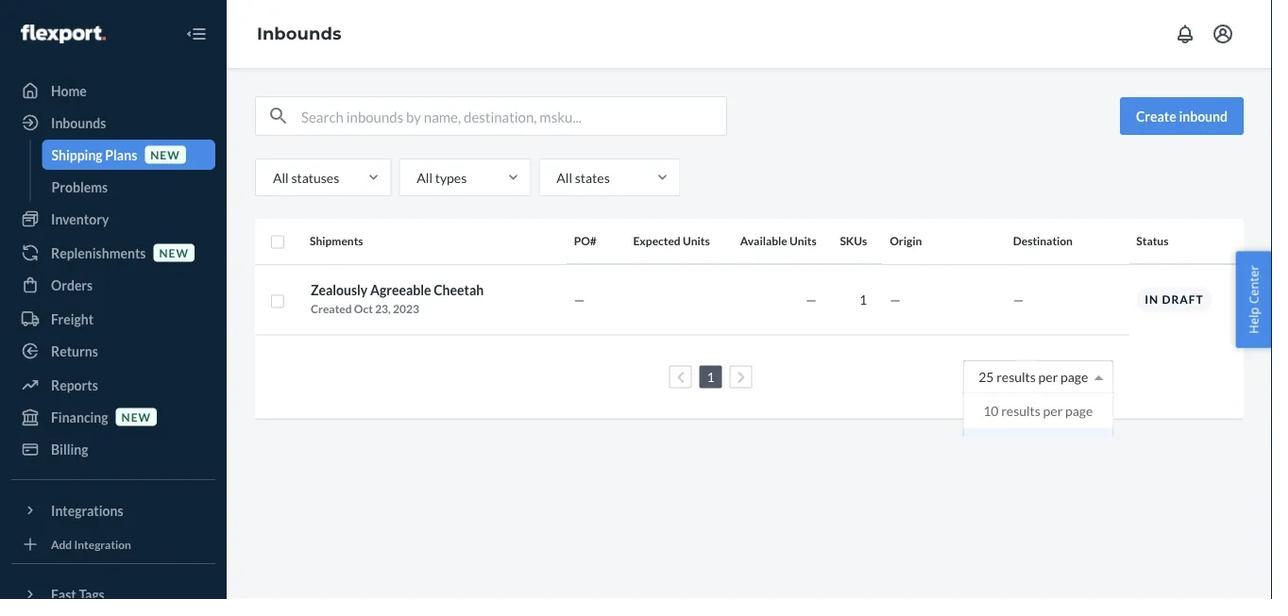 Task type: locate. For each thing, give the bounding box(es) containing it.
0 horizontal spatial units
[[683, 234, 710, 248]]

problems
[[51, 179, 108, 195]]

0 horizontal spatial all
[[273, 170, 289, 186]]

25 down the 10
[[984, 437, 999, 454]]

units for expected units
[[683, 234, 710, 248]]

0 vertical spatial 25 results per page
[[979, 369, 1089, 385]]

new down reports link
[[121, 410, 151, 424]]

help center
[[1246, 266, 1263, 334]]

25 for topmost "25 results per page" option
[[979, 369, 994, 385]]

flexport logo image
[[21, 25, 106, 43]]

1 vertical spatial inbounds
[[51, 115, 106, 131]]

2 — from the left
[[806, 292, 817, 308]]

25 results per page inside option
[[984, 437, 1093, 454]]

per up 10 results per page
[[1039, 369, 1058, 385]]

page
[[1061, 369, 1089, 385], [1066, 403, 1093, 419], [1066, 437, 1093, 454]]

— down po#
[[574, 292, 585, 308]]

per
[[1039, 369, 1058, 385], [1044, 403, 1063, 419], [1044, 437, 1063, 454]]

status
[[1137, 234, 1169, 248]]

new for replenishments
[[159, 246, 189, 260]]

1 units from the left
[[683, 234, 710, 248]]

units right expected
[[683, 234, 710, 248]]

0 vertical spatial 25 results per page option
[[979, 369, 1089, 385]]

inbound
[[1179, 108, 1228, 124]]

results
[[997, 369, 1036, 385], [1002, 403, 1041, 419], [1002, 437, 1041, 454]]

integrations
[[51, 503, 123, 519]]

0 vertical spatial page
[[1061, 369, 1089, 385]]

draft
[[1163, 293, 1204, 307]]

new right plans
[[150, 148, 180, 161]]

25 results per page option down 10 results per page
[[964, 428, 1113, 462]]

all left statuses
[[273, 170, 289, 186]]

0 horizontal spatial inbounds link
[[11, 108, 215, 138]]

2 horizontal spatial all
[[557, 170, 573, 186]]

1 vertical spatial 25 results per page option
[[964, 428, 1113, 462]]

replenishments
[[51, 245, 146, 261]]

po#
[[574, 234, 597, 248]]

integrations button
[[11, 496, 215, 526]]

help
[[1246, 308, 1263, 334]]

page for 10 results per page option
[[1066, 403, 1093, 419]]

1 all from the left
[[273, 170, 289, 186]]

2023
[[393, 302, 419, 316]]

None field
[[1017, 361, 1036, 394]]

list box
[[964, 394, 1113, 531]]

units
[[683, 234, 710, 248], [790, 234, 817, 248]]

1 vertical spatial page
[[1066, 403, 1093, 419]]

create
[[1136, 108, 1177, 124]]

1 vertical spatial per
[[1044, 403, 1063, 419]]

1 vertical spatial 25 results per page
[[984, 437, 1093, 454]]

results right the 10
[[1002, 403, 1041, 419]]

1 vertical spatial 1
[[707, 369, 715, 385]]

1 vertical spatial inbounds link
[[11, 108, 215, 138]]

units right available
[[790, 234, 817, 248]]

25 results per page option
[[979, 369, 1089, 385], [964, 428, 1113, 462]]

per for bottommost "25 results per page" option
[[1044, 437, 1063, 454]]

— down 'origin'
[[890, 292, 901, 308]]

page up 10 results per page
[[1061, 369, 1089, 385]]

25 results per page option up 10 results per page
[[979, 369, 1089, 385]]

freight link
[[11, 304, 215, 334]]

statuses
[[291, 170, 339, 186]]

3 all from the left
[[557, 170, 573, 186]]

per inside 10 results per page option
[[1044, 403, 1063, 419]]

2 vertical spatial per
[[1044, 437, 1063, 454]]

23,
[[375, 302, 391, 316]]

new
[[150, 148, 180, 161], [159, 246, 189, 260], [121, 410, 151, 424]]

1 left chevron right image
[[707, 369, 715, 385]]

integration
[[74, 538, 131, 552]]

0 vertical spatial new
[[150, 148, 180, 161]]

per for 10 results per page option
[[1044, 403, 1063, 419]]

new for financing
[[121, 410, 151, 424]]

types
[[435, 170, 467, 186]]

2 vertical spatial new
[[121, 410, 151, 424]]

25 results per page down 10 results per page
[[984, 437, 1093, 454]]

new up orders link
[[159, 246, 189, 260]]

results down 10 results per page
[[1002, 437, 1041, 454]]

1 horizontal spatial inbounds
[[257, 23, 341, 44]]

1 vertical spatial 25
[[984, 437, 999, 454]]

—
[[574, 292, 585, 308], [806, 292, 817, 308], [890, 292, 901, 308], [1014, 292, 1024, 308]]

0 vertical spatial 25
[[979, 369, 994, 385]]

results up 10 results per page
[[997, 369, 1036, 385]]

inbounds
[[257, 23, 341, 44], [51, 115, 106, 131]]

1 horizontal spatial inbounds link
[[257, 23, 341, 44]]

all left states
[[557, 170, 573, 186]]

25 results per page
[[979, 369, 1089, 385], [984, 437, 1093, 454]]

expected
[[633, 234, 681, 248]]

0 vertical spatial 1
[[860, 292, 868, 308]]

0 vertical spatial per
[[1039, 369, 1058, 385]]

center
[[1246, 266, 1263, 304]]

page down 10 results per page option
[[1066, 437, 1093, 454]]

10
[[984, 403, 999, 419]]

open account menu image
[[1212, 23, 1235, 45]]

25 for bottommost "25 results per page" option
[[984, 437, 999, 454]]

zealously agreeable cheetah created oct 23, 2023
[[311, 282, 484, 316]]

problems link
[[42, 172, 215, 202]]

1 horizontal spatial all
[[417, 170, 433, 186]]

inbounds link
[[257, 23, 341, 44], [11, 108, 215, 138]]

25 results per page up 10 results per page
[[979, 369, 1089, 385]]

shipping
[[51, 147, 103, 163]]

1 vertical spatial results
[[1002, 403, 1041, 419]]

inventory
[[51, 211, 109, 227]]

per right the 10
[[1044, 403, 1063, 419]]

all
[[273, 170, 289, 186], [417, 170, 433, 186], [557, 170, 573, 186]]

page right the 10
[[1066, 403, 1093, 419]]

1 horizontal spatial units
[[790, 234, 817, 248]]

1 vertical spatial new
[[159, 246, 189, 260]]

25 up the 10
[[979, 369, 994, 385]]

25
[[979, 369, 994, 385], [984, 437, 999, 454]]

2 units from the left
[[790, 234, 817, 248]]

all types
[[417, 170, 467, 186]]

create inbound
[[1136, 108, 1228, 124]]

2 vertical spatial page
[[1066, 437, 1093, 454]]

home link
[[11, 76, 215, 106]]

0 horizontal spatial inbounds
[[51, 115, 106, 131]]

2 all from the left
[[417, 170, 433, 186]]

1 down the skus
[[860, 292, 868, 308]]

all left types
[[417, 170, 433, 186]]

returns link
[[11, 336, 215, 367]]

25 inside option
[[984, 437, 999, 454]]

25 results per page for topmost "25 results per page" option
[[979, 369, 1089, 385]]

freight
[[51, 311, 94, 327]]

per down 10 results per page
[[1044, 437, 1063, 454]]

page for topmost "25 results per page" option
[[1061, 369, 1089, 385]]

1 link
[[703, 369, 719, 385]]

shipping plans
[[51, 147, 137, 163]]

oct
[[354, 302, 373, 316]]

1
[[860, 292, 868, 308], [707, 369, 715, 385]]

0 horizontal spatial 1
[[707, 369, 715, 385]]

per inside "25 results per page" option
[[1044, 437, 1063, 454]]

0 vertical spatial inbounds link
[[257, 23, 341, 44]]

— down destination
[[1014, 292, 1024, 308]]

new for shipping plans
[[150, 148, 180, 161]]

— down the available units
[[806, 292, 817, 308]]

add integration link
[[11, 534, 215, 556]]



Task type: describe. For each thing, give the bounding box(es) containing it.
plans
[[105, 147, 137, 163]]

add
[[51, 538, 72, 552]]

in
[[1145, 293, 1159, 307]]

reports
[[51, 377, 98, 394]]

chevron right image
[[737, 371, 745, 384]]

square image
[[270, 235, 285, 250]]

all states
[[557, 170, 610, 186]]

available units
[[740, 234, 817, 248]]

all for all states
[[557, 170, 573, 186]]

inventory link
[[11, 204, 215, 234]]

origin
[[890, 234, 922, 248]]

billing link
[[11, 435, 215, 465]]

25 results per page for bottommost "25 results per page" option
[[984, 437, 1093, 454]]

available
[[740, 234, 788, 248]]

0 vertical spatial results
[[997, 369, 1036, 385]]

all statuses
[[273, 170, 339, 186]]

financing
[[51, 410, 108, 426]]

in draft
[[1145, 293, 1204, 307]]

destination
[[1014, 234, 1073, 248]]

3 — from the left
[[890, 292, 901, 308]]

help center button
[[1236, 251, 1273, 348]]

shipments
[[310, 234, 363, 248]]

agreeable
[[370, 282, 431, 299]]

all for all statuses
[[273, 170, 289, 186]]

1 horizontal spatial 1
[[860, 292, 868, 308]]

created
[[311, 302, 352, 316]]

Search inbounds by name, destination, msku... text field
[[301, 97, 727, 135]]

units for available units
[[790, 234, 817, 248]]

close navigation image
[[185, 23, 208, 45]]

reports link
[[11, 370, 215, 401]]

per for topmost "25 results per page" option
[[1039, 369, 1058, 385]]

cheetah
[[434, 282, 484, 299]]

billing
[[51, 442, 88, 458]]

page for bottommost "25 results per page" option
[[1066, 437, 1093, 454]]

zealously
[[311, 282, 368, 299]]

orders link
[[11, 270, 215, 300]]

create inbound button
[[1120, 97, 1244, 135]]

all for all types
[[417, 170, 433, 186]]

add integration
[[51, 538, 131, 552]]

chevron left image
[[677, 371, 685, 384]]

square image
[[270, 294, 285, 309]]

2 vertical spatial results
[[1002, 437, 1041, 454]]

4 — from the left
[[1014, 292, 1024, 308]]

returns
[[51, 343, 98, 359]]

home
[[51, 83, 87, 99]]

list box containing 10 results per page
[[964, 394, 1113, 531]]

skus
[[840, 234, 868, 248]]

open notifications image
[[1174, 23, 1197, 45]]

expected units
[[633, 234, 710, 248]]

states
[[575, 170, 610, 186]]

orders
[[51, 277, 93, 293]]

10 results per page
[[984, 403, 1093, 419]]

1 — from the left
[[574, 292, 585, 308]]

0 vertical spatial inbounds
[[257, 23, 341, 44]]

10 results per page option
[[964, 394, 1113, 428]]

results inside option
[[1002, 403, 1041, 419]]



Task type: vqa. For each thing, say whether or not it's contained in the screenshot.
Fast Tags dropdown button
no



